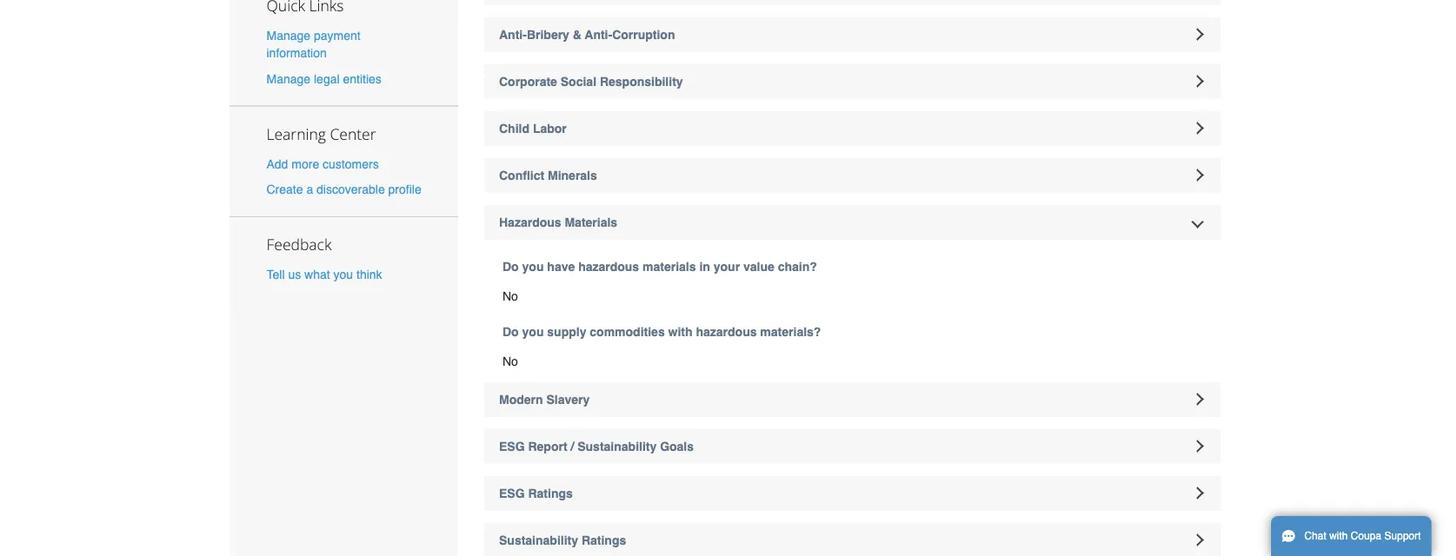 Task type: vqa. For each thing, say whether or not it's contained in the screenshot.
Confirm Password's fw icon
no



Task type: locate. For each thing, give the bounding box(es) containing it.
child
[[499, 121, 530, 135]]

discoverable
[[317, 182, 385, 196]]

have
[[548, 260, 575, 274]]

modern slavery heading
[[485, 382, 1222, 417]]

responsibility
[[600, 74, 683, 88]]

you
[[522, 260, 544, 274], [334, 268, 353, 282], [522, 325, 544, 339]]

&
[[573, 27, 582, 41]]

0 horizontal spatial with
[[669, 325, 693, 339]]

create a discoverable profile
[[267, 182, 422, 196]]

entities
[[343, 72, 382, 86]]

1 vertical spatial with
[[1330, 531, 1349, 543]]

0 vertical spatial esg
[[499, 440, 525, 454]]

manage for manage payment information
[[267, 29, 311, 43]]

1 horizontal spatial with
[[1330, 531, 1349, 543]]

0 vertical spatial no
[[503, 289, 518, 303]]

1 vertical spatial manage
[[267, 72, 311, 86]]

manage down information
[[267, 72, 311, 86]]

child labor
[[499, 121, 567, 135]]

no down hazardous
[[503, 289, 518, 303]]

esg left report
[[499, 440, 525, 454]]

you right what
[[334, 268, 353, 282]]

ratings
[[528, 487, 573, 501], [582, 534, 627, 548]]

what
[[305, 268, 330, 282]]

ratings inside "dropdown button"
[[528, 487, 573, 501]]

add
[[267, 157, 288, 171]]

manage inside manage payment information
[[267, 29, 311, 43]]

0 horizontal spatial anti-
[[499, 27, 527, 41]]

sustainability right /
[[578, 440, 657, 454]]

minerals
[[548, 168, 597, 182]]

0 vertical spatial do
[[503, 260, 519, 274]]

with right chat at bottom right
[[1330, 531, 1349, 543]]

0 horizontal spatial ratings
[[528, 487, 573, 501]]

1 manage from the top
[[267, 29, 311, 43]]

tell us what you think
[[267, 268, 382, 282]]

heading
[[485, 0, 1222, 5]]

anti-bribery & anti-corruption button
[[485, 17, 1222, 52]]

no up "modern"
[[503, 355, 518, 368]]

materials
[[565, 215, 618, 229]]

hazardous right have
[[579, 260, 640, 274]]

with right commodities
[[669, 325, 693, 339]]

tell
[[267, 268, 285, 282]]

no
[[503, 289, 518, 303], [503, 355, 518, 368]]

feedback
[[267, 234, 332, 255]]

with
[[669, 325, 693, 339], [1330, 531, 1349, 543]]

center
[[330, 123, 376, 144]]

esg ratings heading
[[485, 476, 1222, 511]]

0 vertical spatial ratings
[[528, 487, 573, 501]]

1 do from the top
[[503, 260, 519, 274]]

esg report / sustainability goals heading
[[485, 429, 1222, 464]]

labor
[[533, 121, 567, 135]]

manage up information
[[267, 29, 311, 43]]

more
[[292, 157, 319, 171]]

2 do from the top
[[503, 325, 519, 339]]

do you supply commodities with hazardous materials?
[[503, 325, 822, 339]]

esg inside "dropdown button"
[[499, 440, 525, 454]]

hazardous left materials?
[[696, 325, 757, 339]]

anti- up corporate
[[499, 27, 527, 41]]

esg report / sustainability goals button
[[485, 429, 1222, 464]]

you left supply
[[522, 325, 544, 339]]

manage
[[267, 29, 311, 43], [267, 72, 311, 86]]

esg inside "dropdown button"
[[499, 487, 525, 501]]

hazardous
[[579, 260, 640, 274], [696, 325, 757, 339]]

sustainability
[[578, 440, 657, 454], [499, 534, 579, 548]]

report
[[528, 440, 568, 454]]

1 vertical spatial ratings
[[582, 534, 627, 548]]

1 esg from the top
[[499, 440, 525, 454]]

2 manage from the top
[[267, 72, 311, 86]]

esg up sustainability ratings
[[499, 487, 525, 501]]

do
[[503, 260, 519, 274], [503, 325, 519, 339]]

goals
[[660, 440, 694, 454]]

anti-bribery & anti-corruption
[[499, 27, 676, 41]]

anti-bribery & anti-corruption heading
[[485, 17, 1222, 52]]

child labor heading
[[485, 111, 1222, 146]]

1 horizontal spatial anti-
[[585, 27, 613, 41]]

supply
[[548, 325, 587, 339]]

1 horizontal spatial hazardous
[[696, 325, 757, 339]]

conflict minerals
[[499, 168, 597, 182]]

ratings inside dropdown button
[[582, 534, 627, 548]]

0 vertical spatial with
[[669, 325, 693, 339]]

modern slavery button
[[485, 382, 1222, 417]]

1 vertical spatial no
[[503, 355, 518, 368]]

do left supply
[[503, 325, 519, 339]]

1 horizontal spatial ratings
[[582, 534, 627, 548]]

sustainability inside "dropdown button"
[[578, 440, 657, 454]]

manage legal entities
[[267, 72, 382, 86]]

with inside button
[[1330, 531, 1349, 543]]

us
[[288, 268, 301, 282]]

anti- right &
[[585, 27, 613, 41]]

learning
[[267, 123, 326, 144]]

1 vertical spatial sustainability
[[499, 534, 579, 548]]

0 vertical spatial manage
[[267, 29, 311, 43]]

do down hazardous
[[503, 260, 519, 274]]

tell us what you think button
[[267, 266, 382, 283]]

do you have hazardous materials in your value chain?
[[503, 260, 818, 274]]

anti-
[[499, 27, 527, 41], [585, 27, 613, 41]]

1 vertical spatial esg
[[499, 487, 525, 501]]

0 vertical spatial sustainability
[[578, 440, 657, 454]]

0 horizontal spatial hazardous
[[579, 260, 640, 274]]

2 esg from the top
[[499, 487, 525, 501]]

add more customers
[[267, 157, 379, 171]]

slavery
[[547, 393, 590, 407]]

you left have
[[522, 260, 544, 274]]

corporate social responsibility heading
[[485, 64, 1222, 99]]

sustainability down the esg ratings
[[499, 534, 579, 548]]

learning center
[[267, 123, 376, 144]]

1 vertical spatial do
[[503, 325, 519, 339]]

manage legal entities link
[[267, 72, 382, 86]]

esg
[[499, 440, 525, 454], [499, 487, 525, 501]]

sustainability inside dropdown button
[[499, 534, 579, 548]]

/
[[571, 440, 574, 454]]

manage for manage legal entities
[[267, 72, 311, 86]]



Task type: describe. For each thing, give the bounding box(es) containing it.
conflict minerals button
[[485, 158, 1222, 193]]

ratings for esg ratings
[[528, 487, 573, 501]]

hazardous materials heading
[[485, 205, 1222, 240]]

ratings for sustainability ratings
[[582, 534, 627, 548]]

you for do you supply commodities with hazardous materials?
[[522, 325, 544, 339]]

chain?
[[778, 260, 818, 274]]

sustainability ratings
[[499, 534, 627, 548]]

payment
[[314, 29, 361, 43]]

in
[[700, 260, 711, 274]]

modern slavery
[[499, 393, 590, 407]]

you inside button
[[334, 268, 353, 282]]

child labor button
[[485, 111, 1222, 146]]

materials?
[[761, 325, 822, 339]]

2 anti- from the left
[[585, 27, 613, 41]]

do for do you have hazardous materials in your value chain?
[[503, 260, 519, 274]]

coupa
[[1352, 531, 1382, 543]]

esg for esg ratings
[[499, 487, 525, 501]]

1 anti- from the left
[[499, 27, 527, 41]]

information
[[267, 46, 327, 60]]

esg ratings
[[499, 487, 573, 501]]

esg report / sustainability goals
[[499, 440, 694, 454]]

create
[[267, 182, 303, 196]]

manage payment information link
[[267, 29, 361, 60]]

add more customers link
[[267, 157, 379, 171]]

bribery
[[527, 27, 570, 41]]

chat with coupa support button
[[1272, 517, 1432, 557]]

corruption
[[613, 27, 676, 41]]

support
[[1385, 531, 1422, 543]]

commodities
[[590, 325, 665, 339]]

1 no from the top
[[503, 289, 518, 303]]

sustainability ratings button
[[485, 523, 1222, 557]]

esg ratings button
[[485, 476, 1222, 511]]

conflict minerals heading
[[485, 158, 1222, 193]]

conflict
[[499, 168, 545, 182]]

corporate social responsibility button
[[485, 64, 1222, 99]]

think
[[357, 268, 382, 282]]

0 vertical spatial hazardous
[[579, 260, 640, 274]]

profile
[[389, 182, 422, 196]]

social
[[561, 74, 597, 88]]

create a discoverable profile link
[[267, 182, 422, 196]]

customers
[[323, 157, 379, 171]]

hazardous materials
[[499, 215, 618, 229]]

1 vertical spatial hazardous
[[696, 325, 757, 339]]

corporate social responsibility
[[499, 74, 683, 88]]

hazardous
[[499, 215, 562, 229]]

hazardous materials button
[[485, 205, 1222, 240]]

chat
[[1305, 531, 1327, 543]]

chat with coupa support
[[1305, 531, 1422, 543]]

manage payment information
[[267, 29, 361, 60]]

a
[[307, 182, 313, 196]]

your
[[714, 260, 740, 274]]

corporate
[[499, 74, 558, 88]]

value
[[744, 260, 775, 274]]

legal
[[314, 72, 340, 86]]

sustainability ratings heading
[[485, 523, 1222, 557]]

materials
[[643, 260, 696, 274]]

modern
[[499, 393, 543, 407]]

2 no from the top
[[503, 355, 518, 368]]

esg for esg report / sustainability goals
[[499, 440, 525, 454]]

do for do you supply commodities with hazardous materials?
[[503, 325, 519, 339]]

you for do you have hazardous materials in your value chain?
[[522, 260, 544, 274]]



